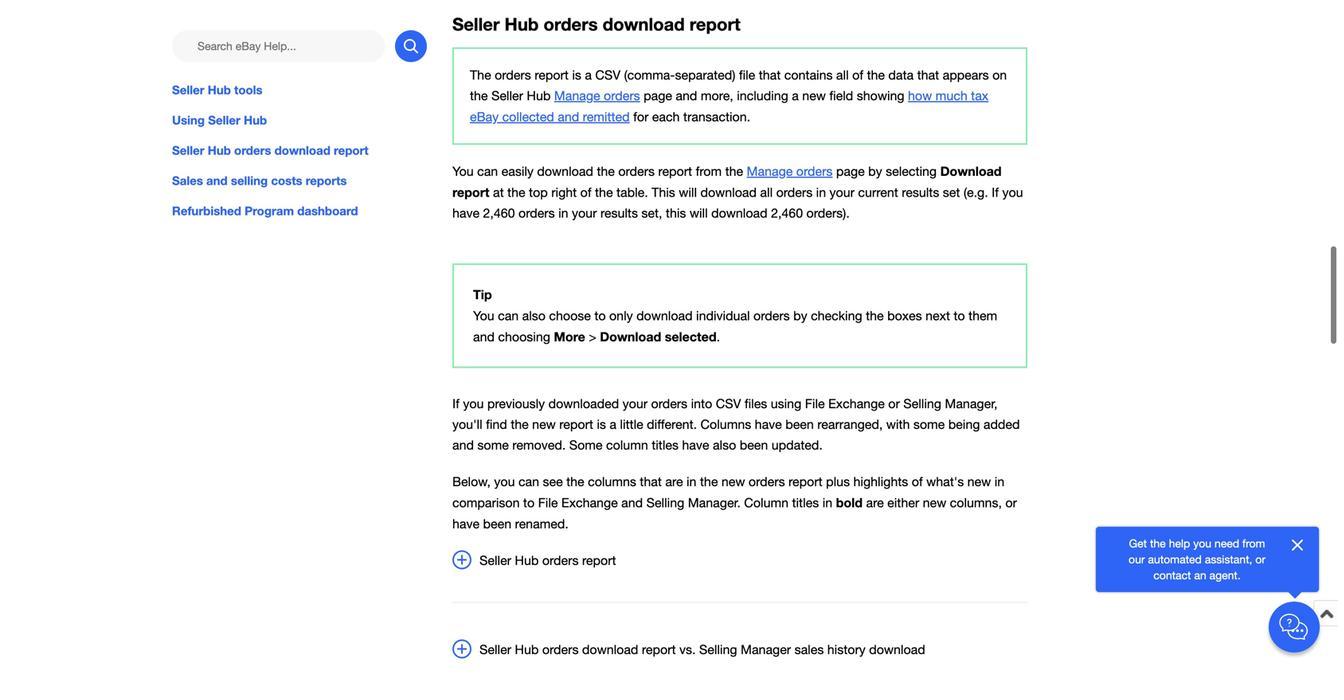 Task type: describe. For each thing, give the bounding box(es) containing it.
you inside below, you can see the columns that are in the new orders report plus highlights of what's new in comparison to file exchange and selling manager. column titles in
[[494, 475, 515, 490]]

0 vertical spatial page
[[644, 89, 672, 103]]

your inside if you previously downloaded your orders into csv files using file exchange or selling manager, you'll find the new report is a little different. columns have been rearranged, with some being added and some removed. some column titles have also been updated.
[[623, 397, 648, 411]]

on
[[993, 68, 1007, 83]]

seller inside using seller hub link
[[208, 113, 240, 128]]

next
[[926, 309, 950, 323]]

appears
[[943, 68, 989, 83]]

seller hub orders download report vs. selling manager sales history download button
[[453, 640, 1028, 675]]

in up "manager."
[[687, 475, 697, 490]]

and inside below, you can see the columns that are in the new orders report plus highlights of what's new in comparison to file exchange and selling manager. column titles in
[[622, 496, 643, 511]]

1 vertical spatial a
[[792, 89, 799, 103]]

1 horizontal spatial that
[[759, 68, 781, 83]]

contains
[[785, 68, 833, 83]]

0 horizontal spatial some
[[478, 438, 509, 453]]

manager,
[[945, 397, 998, 411]]

column
[[744, 496, 789, 511]]

each
[[652, 109, 680, 124]]

manage orders link for page and more, including a new field showing
[[554, 89, 640, 103]]

orders inside if you previously downloaded your orders into csv files using file exchange or selling manager, you'll find the new report is a little different. columns have been rearranged, with some being added and some removed. some column titles have also been updated.
[[651, 397, 688, 411]]

new down contains
[[802, 89, 826, 103]]

get
[[1129, 537, 1147, 551]]

updated.
[[772, 438, 823, 453]]

download left vs. on the bottom right of the page
[[582, 643, 638, 658]]

seller hub tools link
[[172, 81, 427, 99]]

assistant,
[[1205, 553, 1253, 566]]

more,
[[701, 89, 734, 103]]

highlights
[[854, 475, 908, 490]]

different. columns
[[647, 417, 751, 432]]

also inside if you previously downloaded your orders into csv files using file exchange or selling manager, you'll find the new report is a little different. columns have been rearranged, with some being added and some removed. some column titles have also been updated.
[[713, 438, 736, 453]]

either
[[888, 496, 920, 511]]

(comma-
[[624, 68, 675, 83]]

0 vertical spatial some
[[914, 417, 945, 432]]

how much tax ebay collected and remitted
[[470, 89, 989, 124]]

seller inside the orders report is a csv (comma-separated) file that contains all of the data that appears on the seller hub
[[492, 89, 523, 103]]

csv inside if you previously downloaded your orders into csv files using file exchange or selling manager, you'll find the new report is a little different. columns have been rearranged, with some being added and some removed. some column titles have also been updated.
[[716, 397, 741, 411]]

the right see
[[567, 475, 584, 490]]

sales
[[795, 643, 824, 658]]

in left bold
[[823, 496, 833, 511]]

manage orders link for page by selecting
[[747, 164, 833, 179]]

only
[[609, 309, 633, 323]]

0 vertical spatial from
[[696, 164, 722, 179]]

1 vertical spatial page
[[836, 164, 865, 179]]

seller hub orders report button
[[453, 551, 1028, 588]]

costs
[[271, 174, 302, 188]]

you inside if you previously downloaded your orders into csv files using file exchange or selling manager, you'll find the new report is a little different. columns have been rearranged, with some being added and some removed. some column titles have also been updated.
[[463, 397, 484, 411]]

how much tax ebay collected and remitted link
[[470, 89, 989, 124]]

if you previously downloaded your orders into csv files using file exchange or selling manager, you'll find the new report is a little different. columns have been rearranged, with some being added and some removed. some column titles have also been updated.
[[453, 397, 1020, 453]]

of inside the orders report is a csv (comma-separated) file that contains all of the data that appears on the seller hub
[[853, 68, 864, 83]]

what's
[[927, 475, 964, 490]]

below,
[[453, 475, 491, 490]]

comparison
[[453, 496, 520, 511]]

seller hub orders download report vs. selling manager sales history download
[[480, 643, 929, 658]]

new inside if you previously downloaded your orders into csv files using file exchange or selling manager, you'll find the new report is a little different. columns have been rearranged, with some being added and some removed. some column titles have also been updated.
[[532, 417, 556, 432]]

added
[[984, 417, 1020, 432]]

using seller hub link
[[172, 112, 427, 129]]

refurbished program dashboard link
[[172, 203, 427, 220]]

.
[[717, 330, 720, 344]]

selected
[[665, 329, 717, 344]]

the inside tip you can also choose to only download individual orders by checking the boxes next to them and choosing
[[866, 309, 884, 323]]

the up the showing
[[867, 68, 885, 83]]

2 horizontal spatial to
[[954, 309, 965, 323]]

have inside are either new columns, or have been renamed.
[[453, 517, 480, 532]]

individual
[[696, 309, 750, 323]]

for
[[633, 109, 649, 124]]

including
[[737, 89, 789, 103]]

some
[[569, 438, 603, 453]]

selling inside below, you can see the columns that are in the new orders report plus highlights of what's new in comparison to file exchange and selling manager. column titles in
[[647, 496, 685, 511]]

csv inside the orders report is a csv (comma-separated) file that contains all of the data that appears on the seller hub
[[595, 68, 621, 83]]

the up the at the top right of the table. this will download all orders in your current results set (e.g. if you have 2,460 orders in your results set, this will download 2,460 orders).
[[725, 164, 743, 179]]

sales and selling costs reports
[[172, 174, 347, 188]]

more
[[554, 329, 585, 344]]

bold
[[836, 496, 866, 511]]

column
[[606, 438, 648, 453]]

manager.
[[688, 496, 741, 511]]

current
[[858, 185, 898, 200]]

more > download selected .
[[554, 329, 720, 344]]

new up columns,
[[968, 475, 991, 490]]

report inside "seller hub orders download report vs. selling manager sales history download" dropdown button
[[642, 643, 676, 658]]

download up right
[[537, 164, 593, 179]]

1 vertical spatial been
[[740, 438, 768, 453]]

new up "manager."
[[722, 475, 745, 490]]

1 horizontal spatial manage
[[747, 164, 793, 179]]

the
[[470, 68, 491, 83]]

report inside below, you can see the columns that are in the new orders report plus highlights of what's new in comparison to file exchange and selling manager. column titles in
[[789, 475, 823, 490]]

if inside if you previously downloaded your orders into csv files using file exchange or selling manager, you'll find the new report is a little different. columns have been rearranged, with some being added and some removed. some column titles have also been updated.
[[453, 397, 460, 411]]

orders).
[[807, 206, 850, 221]]

in up orders).
[[816, 185, 826, 200]]

report inside the orders report is a csv (comma-separated) file that contains all of the data that appears on the seller hub
[[535, 68, 569, 83]]

contact
[[1154, 569, 1191, 582]]

manage orders page and more, including a new field showing
[[554, 89, 908, 103]]

>
[[589, 330, 597, 344]]

selecting
[[886, 164, 937, 179]]

top
[[529, 185, 548, 200]]

0 vertical spatial by
[[869, 164, 882, 179]]

the up "manager."
[[700, 475, 718, 490]]

an
[[1195, 569, 1207, 582]]

removed.
[[512, 438, 566, 453]]

are either new columns, or have been renamed.
[[453, 496, 1017, 532]]

data
[[889, 68, 914, 83]]

0 vertical spatial results
[[902, 185, 940, 200]]

orders inside tip you can also choose to only download individual orders by checking the boxes next to them and choosing
[[754, 309, 790, 323]]

Search eBay Help... text field
[[172, 30, 386, 62]]

the inside if you previously downloaded your orders into csv files using file exchange or selling manager, you'll find the new report is a little different. columns have been rearranged, with some being added and some removed. some column titles have also been updated.
[[511, 417, 529, 432]]

have inside the at the top right of the table. this will download all orders in your current results set (e.g. if you have 2,460 orders in your results set, this will download 2,460 orders).
[[453, 206, 480, 221]]

selling inside if you previously downloaded your orders into csv files using file exchange or selling manager, you'll find the new report is a little different. columns have been rearranged, with some being added and some removed. some column titles have also been updated.
[[904, 397, 942, 411]]

can for below,
[[519, 475, 539, 490]]

find
[[486, 417, 507, 432]]

1 vertical spatial results
[[601, 206, 638, 221]]

at the top right of the table. this will download all orders in your current results set (e.g. if you have 2,460 orders in your results set, this will download 2,460 orders).
[[453, 185, 1023, 221]]

download down you can easily download the orders report from the manage orders page by selecting
[[701, 185, 757, 200]]

set
[[943, 185, 960, 200]]

1 vertical spatial your
[[572, 206, 597, 221]]

sales and selling costs reports link
[[172, 172, 427, 190]]

orders inside below, you can see the columns that are in the new orders report plus highlights of what's new in comparison to file exchange and selling manager. column titles in
[[749, 475, 785, 490]]

this
[[666, 206, 686, 221]]

little
[[620, 417, 644, 432]]

and up for each transaction.
[[676, 89, 697, 103]]

seller hub orders report
[[480, 554, 616, 568]]

you'll
[[453, 417, 482, 432]]

0 vertical spatial seller hub orders download report
[[453, 13, 741, 35]]

and right sales
[[206, 174, 228, 188]]

set,
[[642, 206, 662, 221]]

1 2,460 from the left
[[483, 206, 515, 221]]

file inside below, you can see the columns that are in the new orders report plus highlights of what's new in comparison to file exchange and selling manager. column titles in
[[538, 496, 558, 511]]

been inside are either new columns, or have been renamed.
[[483, 517, 512, 532]]

0 vertical spatial been
[[786, 417, 814, 432]]

you can easily download the orders report from the manage orders page by selecting
[[453, 164, 941, 179]]

0 vertical spatial you
[[453, 164, 474, 179]]

checking
[[811, 309, 863, 323]]

showing
[[857, 89, 905, 103]]

tip you can also choose to only download individual orders by checking the boxes next to them and choosing
[[473, 287, 998, 344]]

from inside get the help you need from our automated assistant, or contact an agent.
[[1243, 537, 1265, 551]]

refurbished
[[172, 204, 241, 218]]

get the help you need from our automated assistant, or contact an agent.
[[1129, 537, 1266, 582]]

in up columns,
[[995, 475, 1005, 490]]

table.
[[617, 185, 648, 200]]

manager
[[741, 643, 791, 658]]

1 vertical spatial will
[[690, 206, 708, 221]]

plus
[[826, 475, 850, 490]]

if inside the at the top right of the table. this will download all orders in your current results set (e.g. if you have 2,460 orders in your results set, this will download 2,460 orders).
[[992, 185, 999, 200]]

by inside tip you can also choose to only download individual orders by checking the boxes next to them and choosing
[[794, 309, 808, 323]]



Task type: locate. For each thing, give the bounding box(es) containing it.
you down tip
[[473, 309, 494, 323]]

1 horizontal spatial all
[[836, 68, 849, 83]]

previously
[[487, 397, 545, 411]]

from right need
[[1243, 537, 1265, 551]]

1 horizontal spatial are
[[866, 496, 884, 511]]

1 horizontal spatial if
[[992, 185, 999, 200]]

manage up remitted
[[554, 89, 600, 103]]

using
[[172, 113, 205, 128]]

page up current
[[836, 164, 865, 179]]

of up either
[[912, 475, 923, 490]]

is inside if you previously downloaded your orders into csv files using file exchange or selling manager, you'll find the new report is a little different. columns have been rearranged, with some being added and some removed. some column titles have also been updated.
[[597, 417, 606, 432]]

0 vertical spatial can
[[498, 309, 519, 323]]

have
[[453, 206, 480, 221], [755, 417, 782, 432], [682, 438, 709, 453], [453, 517, 480, 532]]

new inside are either new columns, or have been renamed.
[[923, 496, 947, 511]]

0 vertical spatial will
[[679, 185, 697, 200]]

tools
[[234, 83, 263, 97]]

titles inside if you previously downloaded your orders into csv files using file exchange or selling manager, you'll find the new report is a little different. columns have been rearranged, with some being added and some removed. some column titles have also been updated.
[[652, 438, 679, 453]]

2 horizontal spatial selling
[[904, 397, 942, 411]]

(e.g.
[[964, 185, 988, 200]]

0 horizontal spatial exchange
[[562, 496, 618, 511]]

you right (e.g.
[[1003, 185, 1023, 200]]

1 vertical spatial seller hub orders download report
[[172, 143, 369, 158]]

0 horizontal spatial a
[[585, 68, 592, 83]]

for each transaction.
[[630, 109, 751, 124]]

1 vertical spatial download
[[600, 329, 661, 344]]

you up comparison
[[494, 475, 515, 490]]

page up each
[[644, 89, 672, 103]]

1 horizontal spatial 2,460
[[771, 206, 803, 221]]

automated
[[1148, 553, 1202, 566]]

0 horizontal spatial seller hub orders download report
[[172, 143, 369, 158]]

seller hub orders download report up (comma-
[[453, 13, 741, 35]]

file inside if you previously downloaded your orders into csv files using file exchange or selling manager, you'll find the new report is a little different. columns have been rearranged, with some being added and some removed. some column titles have also been updated.
[[805, 397, 825, 411]]

csv up remitted
[[595, 68, 621, 83]]

some right "with"
[[914, 417, 945, 432]]

1 vertical spatial by
[[794, 309, 808, 323]]

2 vertical spatial been
[[483, 517, 512, 532]]

0 vertical spatial if
[[992, 185, 999, 200]]

2 horizontal spatial that
[[917, 68, 939, 83]]

much
[[936, 89, 968, 103]]

all inside the at the top right of the table. this will download all orders in your current results set (e.g. if you have 2,460 orders in your results set, this will download 2,460 orders).
[[760, 185, 773, 200]]

1 vertical spatial exchange
[[562, 496, 618, 511]]

0 horizontal spatial are
[[665, 475, 683, 490]]

download
[[603, 13, 685, 35], [275, 143, 331, 158], [537, 164, 593, 179], [701, 185, 757, 200], [712, 206, 768, 221], [637, 309, 693, 323], [582, 643, 638, 658], [869, 643, 926, 658]]

of
[[853, 68, 864, 83], [580, 185, 592, 200], [912, 475, 923, 490]]

and inside tip you can also choose to only download individual orders by checking the boxes next to them and choosing
[[473, 330, 495, 344]]

being
[[949, 417, 980, 432]]

or inside are either new columns, or have been renamed.
[[1006, 496, 1017, 511]]

that up the including
[[759, 68, 781, 83]]

been down files
[[740, 438, 768, 453]]

1 horizontal spatial to
[[595, 309, 606, 323]]

are inside are either new columns, or have been renamed.
[[866, 496, 884, 511]]

0 vertical spatial also
[[522, 309, 546, 323]]

sales
[[172, 174, 203, 188]]

are
[[665, 475, 683, 490], [866, 496, 884, 511]]

this
[[652, 185, 675, 200]]

0 horizontal spatial page
[[644, 89, 672, 103]]

titles
[[652, 438, 679, 453], [792, 496, 819, 511]]

can inside below, you can see the columns that are in the new orders report plus highlights of what's new in comparison to file exchange and selling manager. column titles in
[[519, 475, 539, 490]]

files
[[745, 397, 767, 411]]

separated)
[[675, 68, 736, 83]]

to inside below, you can see the columns that are in the new orders report plus highlights of what's new in comparison to file exchange and selling manager. column titles in
[[523, 496, 535, 511]]

1 vertical spatial are
[[866, 496, 884, 511]]

results down table.
[[601, 206, 638, 221]]

seller inside seller hub orders download report link
[[172, 143, 204, 158]]

by left the checking at top right
[[794, 309, 808, 323]]

manage orders link up orders).
[[747, 164, 833, 179]]

of inside below, you can see the columns that are in the new orders report plus highlights of what's new in comparison to file exchange and selling manager. column titles in
[[912, 475, 923, 490]]

all up 'field'
[[836, 68, 849, 83]]

download report
[[453, 164, 1002, 200]]

seller hub orders download report
[[453, 13, 741, 35], [172, 143, 369, 158]]

history
[[828, 643, 866, 658]]

2 vertical spatial or
[[1256, 553, 1266, 566]]

remitted
[[583, 109, 630, 124]]

will
[[679, 185, 697, 200], [690, 206, 708, 221]]

of inside the at the top right of the table. this will download all orders in your current results set (e.g. if you have 2,460 orders in your results set, this will download 2,460 orders).
[[580, 185, 592, 200]]

exchange inside if you previously downloaded your orders into csv files using file exchange or selling manager, you'll find the new report is a little different. columns have been rearranged, with some being added and some removed. some column titles have also been updated.
[[829, 397, 885, 411]]

and down columns
[[622, 496, 643, 511]]

that right columns
[[640, 475, 662, 490]]

agent.
[[1210, 569, 1241, 582]]

1 vertical spatial file
[[538, 496, 558, 511]]

from up the at the top right of the table. this will download all orders in your current results set (e.g. if you have 2,460 orders in your results set, this will download 2,460 orders).
[[696, 164, 722, 179]]

that up how
[[917, 68, 939, 83]]

program
[[245, 204, 294, 218]]

of right right
[[580, 185, 592, 200]]

orders
[[544, 13, 598, 35], [495, 68, 531, 83], [604, 89, 640, 103], [234, 143, 271, 158], [618, 164, 655, 179], [797, 164, 833, 179], [776, 185, 813, 200], [519, 206, 555, 221], [754, 309, 790, 323], [651, 397, 688, 411], [749, 475, 785, 490], [542, 554, 579, 568], [542, 643, 579, 658]]

report inside seller hub orders report dropdown button
[[582, 554, 616, 568]]

0 vertical spatial titles
[[652, 438, 679, 453]]

new down what's
[[923, 496, 947, 511]]

selling inside dropdown button
[[699, 643, 737, 658]]

0 horizontal spatial from
[[696, 164, 722, 179]]

1 vertical spatial can
[[519, 475, 539, 490]]

you inside get the help you need from our automated assistant, or contact an agent.
[[1194, 537, 1212, 551]]

0 horizontal spatial selling
[[647, 496, 685, 511]]

0 horizontal spatial all
[[760, 185, 773, 200]]

or up "with"
[[889, 397, 900, 411]]

0 horizontal spatial is
[[572, 68, 581, 83]]

2 horizontal spatial a
[[792, 89, 799, 103]]

titles inside below, you can see the columns that are in the new orders report plus highlights of what's new in comparison to file exchange and selling manager. column titles in
[[792, 496, 819, 511]]

1 vertical spatial manage
[[747, 164, 793, 179]]

can for tip
[[498, 309, 519, 323]]

2,460 left orders).
[[771, 206, 803, 221]]

1 horizontal spatial results
[[902, 185, 940, 200]]

1 horizontal spatial also
[[713, 438, 736, 453]]

using
[[771, 397, 802, 411]]

2 vertical spatial a
[[610, 417, 617, 432]]

a up remitted
[[585, 68, 592, 83]]

1 horizontal spatial your
[[623, 397, 648, 411]]

can up "choosing"
[[498, 309, 519, 323]]

the down previously
[[511, 417, 529, 432]]

the right get
[[1150, 537, 1166, 551]]

also down different. columns
[[713, 438, 736, 453]]

or inside get the help you need from our automated assistant, or contact an agent.
[[1256, 553, 1266, 566]]

manage orders link up remitted
[[554, 89, 640, 103]]

1 horizontal spatial or
[[1006, 496, 1017, 511]]

to up renamed.
[[523, 496, 535, 511]]

download right history
[[869, 643, 926, 658]]

0 vertical spatial exchange
[[829, 397, 885, 411]]

download up (comma-
[[603, 13, 685, 35]]

file up renamed.
[[538, 496, 558, 511]]

all
[[836, 68, 849, 83], [760, 185, 773, 200]]

selling right vs. on the bottom right of the page
[[699, 643, 737, 658]]

2,460 down at
[[483, 206, 515, 221]]

columns,
[[950, 496, 1002, 511]]

are down highlights
[[866, 496, 884, 511]]

file
[[739, 68, 755, 83]]

download down using seller hub link
[[275, 143, 331, 158]]

can inside tip you can also choose to only download individual orders by checking the boxes next to them and choosing
[[498, 309, 519, 323]]

0 horizontal spatial been
[[483, 517, 512, 532]]

can easily
[[477, 164, 534, 179]]

seller
[[453, 13, 500, 35], [172, 83, 204, 97], [492, 89, 523, 103], [208, 113, 240, 128], [172, 143, 204, 158], [480, 554, 511, 568], [480, 643, 511, 658]]

1 horizontal spatial csv
[[716, 397, 741, 411]]

report inside download report
[[453, 185, 490, 200]]

report inside seller hub orders download report link
[[334, 143, 369, 158]]

titles right column
[[792, 496, 819, 511]]

and left "choosing"
[[473, 330, 495, 344]]

your
[[830, 185, 855, 200], [572, 206, 597, 221], [623, 397, 648, 411]]

you up you'll
[[463, 397, 484, 411]]

0 vertical spatial or
[[889, 397, 900, 411]]

1 vertical spatial selling
[[647, 496, 685, 511]]

if up you'll
[[453, 397, 460, 411]]

2 2,460 from the left
[[771, 206, 803, 221]]

the left boxes
[[866, 309, 884, 323]]

in down right
[[559, 206, 568, 221]]

seller hub tools
[[172, 83, 263, 97]]

1 horizontal spatial seller hub orders download report
[[453, 13, 741, 35]]

2 horizontal spatial of
[[912, 475, 923, 490]]

been up updated.
[[786, 417, 814, 432]]

been
[[786, 417, 814, 432], [740, 438, 768, 453], [483, 517, 512, 532]]

0 horizontal spatial file
[[538, 496, 558, 511]]

them
[[969, 309, 998, 323]]

all down you can easily download the orders report from the manage orders page by selecting
[[760, 185, 773, 200]]

you right "help"
[[1194, 537, 1212, 551]]

and down you'll
[[453, 438, 474, 453]]

1 horizontal spatial exchange
[[829, 397, 885, 411]]

a left little
[[610, 417, 617, 432]]

1 vertical spatial you
[[473, 309, 494, 323]]

that inside below, you can see the columns that are in the new orders report plus highlights of what's new in comparison to file exchange and selling manager. column titles in
[[640, 475, 662, 490]]

your up orders).
[[830, 185, 855, 200]]

some down find at left
[[478, 438, 509, 453]]

your up little
[[623, 397, 648, 411]]

are right columns
[[665, 475, 683, 490]]

if right (e.g.
[[992, 185, 999, 200]]

that
[[759, 68, 781, 83], [917, 68, 939, 83], [640, 475, 662, 490]]

have down files
[[755, 417, 782, 432]]

by
[[869, 164, 882, 179], [794, 309, 808, 323]]

1 horizontal spatial page
[[836, 164, 865, 179]]

1 vertical spatial titles
[[792, 496, 819, 511]]

been down comparison
[[483, 517, 512, 532]]

0 vertical spatial download
[[941, 164, 1002, 179]]

2 horizontal spatial been
[[786, 417, 814, 432]]

or right columns,
[[1006, 496, 1017, 511]]

0 horizontal spatial or
[[889, 397, 900, 411]]

0 vertical spatial is
[[572, 68, 581, 83]]

field
[[830, 89, 853, 103]]

download down download report
[[712, 206, 768, 221]]

tip
[[473, 287, 492, 302]]

seller hub orders download report link
[[172, 142, 427, 159]]

or right the "assistant,"
[[1256, 553, 1266, 566]]

to left 'only'
[[595, 309, 606, 323]]

and inside if you previously downloaded your orders into csv files using file exchange or selling manager, you'll find the new report is a little different. columns have been rearranged, with some being added and some removed. some column titles have also been updated.
[[453, 438, 474, 453]]

0 horizontal spatial csv
[[595, 68, 621, 83]]

1 vertical spatial csv
[[716, 397, 741, 411]]

2 horizontal spatial or
[[1256, 553, 1266, 566]]

selling up "with"
[[904, 397, 942, 411]]

all inside the orders report is a csv (comma-separated) file that contains all of the data that appears on the seller hub
[[836, 68, 849, 83]]

1 vertical spatial or
[[1006, 496, 1017, 511]]

tax
[[971, 89, 989, 103]]

get the help you need from our automated assistant, or contact an agent. tooltip
[[1122, 536, 1273, 584]]

seller inside "seller hub orders download report vs. selling manager sales history download" dropdown button
[[480, 643, 511, 658]]

into
[[691, 397, 712, 411]]

0 horizontal spatial your
[[572, 206, 597, 221]]

columns
[[588, 475, 636, 490]]

a inside if you previously downloaded your orders into csv files using file exchange or selling manager, you'll find the new report is a little different. columns have been rearranged, with some being added and some removed. some column titles have also been updated.
[[610, 417, 617, 432]]

and
[[676, 89, 697, 103], [206, 174, 228, 188], [473, 330, 495, 344], [453, 438, 474, 453], [622, 496, 643, 511]]

by up current
[[869, 164, 882, 179]]

our
[[1129, 553, 1145, 566]]

the down the
[[470, 89, 488, 103]]

have down different. columns
[[682, 438, 709, 453]]

0 vertical spatial manage
[[554, 89, 600, 103]]

can
[[498, 309, 519, 323], [519, 475, 539, 490]]

you
[[453, 164, 474, 179], [473, 309, 494, 323]]

renamed.
[[515, 517, 569, 532]]

0 horizontal spatial also
[[522, 309, 546, 323]]

1 horizontal spatial selling
[[699, 643, 737, 658]]

can left see
[[519, 475, 539, 490]]

1 vertical spatial if
[[453, 397, 460, 411]]

the right at
[[508, 185, 525, 200]]

the inside get the help you need from our automated assistant, or contact an agent.
[[1150, 537, 1166, 551]]

you left can easily
[[453, 164, 474, 179]]

2 vertical spatial selling
[[699, 643, 737, 658]]

new up removed.
[[532, 417, 556, 432]]

report
[[690, 13, 741, 35], [535, 68, 569, 83], [334, 143, 369, 158], [658, 164, 692, 179], [453, 185, 490, 200], [559, 417, 593, 432], [789, 475, 823, 490], [582, 554, 616, 568], [642, 643, 676, 658]]

1 horizontal spatial some
[[914, 417, 945, 432]]

1 horizontal spatial manage orders link
[[747, 164, 833, 179]]

hub inside the orders report is a csv (comma-separated) file that contains all of the data that appears on the seller hub
[[527, 89, 551, 103]]

exchange down columns
[[562, 496, 618, 511]]

choose
[[549, 309, 591, 323]]

refurbished program dashboard
[[172, 204, 358, 218]]

the left table.
[[595, 185, 613, 200]]

download up (e.g.
[[941, 164, 1002, 179]]

manage up the at the top right of the table. this will download all orders in your current results set (e.g. if you have 2,460 orders in your results set, this will download 2,460 orders).
[[747, 164, 793, 179]]

file
[[805, 397, 825, 411], [538, 496, 558, 511]]

the orders report is a csv (comma-separated) file that contains all of the data that appears on the seller hub
[[470, 68, 1007, 103]]

is up collected and
[[572, 68, 581, 83]]

also
[[522, 309, 546, 323], [713, 438, 736, 453]]

rearranged,
[[818, 417, 883, 432]]

orders inside the orders report is a csv (comma-separated) file that contains all of the data that appears on the seller hub
[[495, 68, 531, 83]]

1 horizontal spatial of
[[853, 68, 864, 83]]

also up "choosing"
[[522, 309, 546, 323]]

0 horizontal spatial if
[[453, 397, 460, 411]]

at
[[493, 185, 504, 200]]

titles right the column
[[652, 438, 679, 453]]

how
[[908, 89, 932, 103]]

results
[[902, 185, 940, 200], [601, 206, 638, 221]]

you inside tip you can also choose to only download individual orders by checking the boxes next to them and choosing
[[473, 309, 494, 323]]

is inside the orders report is a csv (comma-separated) file that contains all of the data that appears on the seller hub
[[572, 68, 581, 83]]

have down comparison
[[453, 517, 480, 532]]

0 vertical spatial file
[[805, 397, 825, 411]]

dashboard
[[297, 204, 358, 218]]

need
[[1215, 537, 1240, 551]]

0 horizontal spatial manage
[[554, 89, 600, 103]]

to right next at the right top of page
[[954, 309, 965, 323]]

your down right
[[572, 206, 597, 221]]

seller inside "seller hub tools" link
[[172, 83, 204, 97]]

below, you can see the columns that are in the new orders report plus highlights of what's new in comparison to file exchange and selling manager. column titles in
[[453, 475, 1005, 511]]

1 horizontal spatial a
[[610, 417, 617, 432]]

a inside the orders report is a csv (comma-separated) file that contains all of the data that appears on the seller hub
[[585, 68, 592, 83]]

0 horizontal spatial to
[[523, 496, 535, 511]]

seller inside seller hub orders report dropdown button
[[480, 554, 511, 568]]

2 horizontal spatial your
[[830, 185, 855, 200]]

you inside the at the top right of the table. this will download all orders in your current results set (e.g. if you have 2,460 orders in your results set, this will download 2,460 orders).
[[1003, 185, 1023, 200]]

transaction.
[[683, 109, 751, 124]]

1 vertical spatial also
[[713, 438, 736, 453]]

0 vertical spatial manage orders link
[[554, 89, 640, 103]]

are inside below, you can see the columns that are in the new orders report plus highlights of what's new in comparison to file exchange and selling manager. column titles in
[[665, 475, 683, 490]]

downloaded
[[549, 397, 619, 411]]

0 vertical spatial selling
[[904, 397, 942, 411]]

1 horizontal spatial file
[[805, 397, 825, 411]]

or inside if you previously downloaded your orders into csv files using file exchange or selling manager, you'll find the new report is a little different. columns have been rearranged, with some being added and some removed. some column titles have also been updated.
[[889, 397, 900, 411]]

csv right into
[[716, 397, 741, 411]]

1 horizontal spatial from
[[1243, 537, 1265, 551]]

exchange inside below, you can see the columns that are in the new orders report plus highlights of what's new in comparison to file exchange and selling manager. column titles in
[[562, 496, 618, 511]]

of up 'field'
[[853, 68, 864, 83]]

the down remitted
[[597, 164, 615, 179]]

1 horizontal spatial by
[[869, 164, 882, 179]]

is up some
[[597, 417, 606, 432]]

download down 'only'
[[600, 329, 661, 344]]

ebay
[[470, 109, 499, 124]]

0 horizontal spatial results
[[601, 206, 638, 221]]

also inside tip you can also choose to only download individual orders by checking the boxes next to them and choosing
[[522, 309, 546, 323]]

download inside download report
[[941, 164, 1002, 179]]

0 vertical spatial of
[[853, 68, 864, 83]]

report inside if you previously downloaded your orders into csv files using file exchange or selling manager, you'll find the new report is a little different. columns have been rearranged, with some being added and some removed. some column titles have also been updated.
[[559, 417, 593, 432]]

to
[[595, 309, 606, 323], [954, 309, 965, 323], [523, 496, 535, 511]]

download inside tip you can also choose to only download individual orders by checking the boxes next to them and choosing
[[637, 309, 693, 323]]

0 horizontal spatial manage orders link
[[554, 89, 640, 103]]

if
[[992, 185, 999, 200], [453, 397, 460, 411]]

1 vertical spatial manage orders link
[[747, 164, 833, 179]]

from
[[696, 164, 722, 179], [1243, 537, 1265, 551]]

results down selecting
[[902, 185, 940, 200]]

seller hub orders download report up sales and selling costs reports
[[172, 143, 369, 158]]

0 horizontal spatial by
[[794, 309, 808, 323]]

1 vertical spatial is
[[597, 417, 606, 432]]

1 horizontal spatial is
[[597, 417, 606, 432]]

help
[[1169, 537, 1190, 551]]

collected and
[[502, 109, 579, 124]]

manage
[[554, 89, 600, 103], [747, 164, 793, 179]]

0 horizontal spatial that
[[640, 475, 662, 490]]

0 horizontal spatial download
[[600, 329, 661, 344]]

download up selected
[[637, 309, 693, 323]]



Task type: vqa. For each thing, say whether or not it's contained in the screenshot.
in
yes



